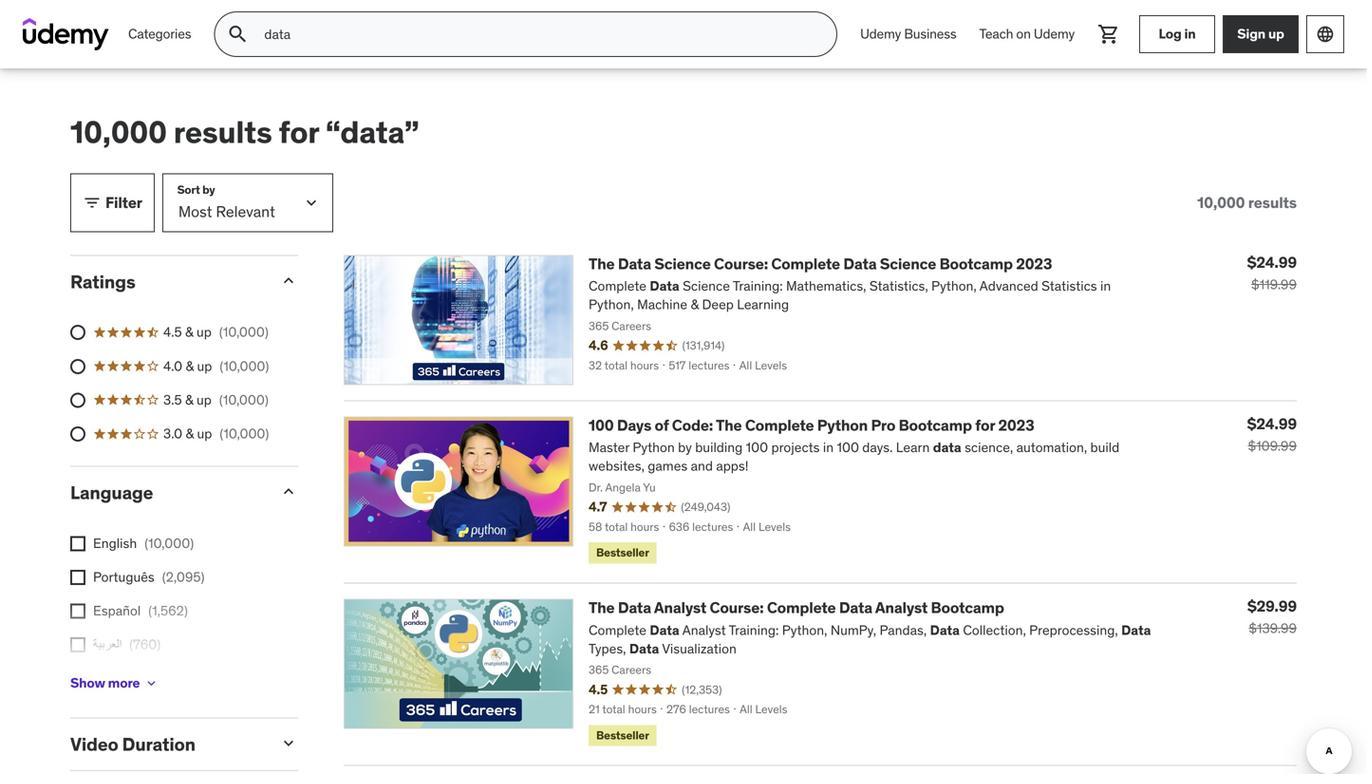 Task type: locate. For each thing, give the bounding box(es) containing it.
3 & from the top
[[185, 391, 193, 408]]

$24.99 up $109.99
[[1248, 414, 1298, 434]]

complete for science
[[772, 254, 841, 274]]

xsmall image left the العربية
[[70, 638, 85, 653]]

up right '4.0'
[[197, 357, 212, 375]]

course:
[[714, 254, 769, 274], [710, 598, 764, 618]]

up right 4.5
[[197, 324, 212, 341]]

$24.99 up $119.99
[[1248, 253, 1298, 272]]

filter button
[[70, 173, 155, 232]]

(1,562)
[[148, 602, 188, 619]]

1 vertical spatial results
[[1249, 193, 1298, 212]]

(10,000) up 4.0 & up (10,000) at the left
[[219, 324, 269, 341]]

log
[[1159, 25, 1182, 42]]

1 horizontal spatial science
[[880, 254, 937, 274]]

türkçe
[[93, 670, 133, 687]]

& right 3.5
[[185, 391, 193, 408]]

complete for analyst
[[767, 598, 836, 618]]

language button
[[70, 481, 264, 504]]

1 horizontal spatial analyst
[[876, 598, 928, 618]]

(10,000) for 4.5 & up (10,000)
[[219, 324, 269, 341]]

xsmall image
[[70, 604, 85, 619]]

data
[[618, 254, 652, 274], [844, 254, 877, 274], [618, 598, 652, 618], [840, 598, 873, 618]]

1 vertical spatial 10,000
[[1198, 193, 1246, 212]]

teach
[[980, 25, 1014, 42]]

up right 3.5
[[197, 391, 212, 408]]

& right 4.5
[[185, 324, 193, 341]]

$29.99 $139.99
[[1248, 597, 1298, 637]]

results
[[174, 113, 272, 151], [1249, 193, 1298, 212]]

4.5 & up (10,000)
[[163, 324, 269, 341]]

up
[[1269, 25, 1285, 42], [197, 324, 212, 341], [197, 357, 212, 375], [197, 391, 212, 408], [197, 425, 212, 442]]

analyst
[[654, 598, 707, 618], [876, 598, 928, 618]]

العربية (760)
[[93, 636, 161, 653]]

0 vertical spatial small image
[[83, 193, 102, 212]]

up for 3.5 & up (10,000)
[[197, 391, 212, 408]]

& right 3.0
[[186, 425, 194, 442]]

(10,000) down 4.0 & up (10,000) at the left
[[219, 391, 269, 408]]

udemy left business
[[861, 25, 902, 42]]

0 vertical spatial bootcamp
[[940, 254, 1014, 274]]

udemy right on
[[1034, 25, 1075, 42]]

bootcamp for analyst
[[931, 598, 1005, 618]]

& for 4.0
[[186, 357, 194, 375]]

up for 3.0 & up (10,000)
[[197, 425, 212, 442]]

up for 4.0 & up (10,000)
[[197, 357, 212, 375]]

1 vertical spatial for
[[976, 416, 996, 435]]

up right 3.0
[[197, 425, 212, 442]]

0 horizontal spatial udemy
[[861, 25, 902, 42]]

$109.99
[[1249, 437, 1298, 454]]

the
[[589, 254, 615, 274], [716, 416, 742, 435], [589, 598, 615, 618]]

xsmall image up xsmall icon
[[70, 570, 85, 585]]

2 & from the top
[[186, 357, 194, 375]]

1 & from the top
[[185, 324, 193, 341]]

the data science course: complete data science bootcamp 2023 link
[[589, 254, 1053, 274]]

4 & from the top
[[186, 425, 194, 442]]

bootcamp
[[940, 254, 1014, 274], [899, 416, 973, 435], [931, 598, 1005, 618]]

0 vertical spatial results
[[174, 113, 272, 151]]

& for 4.5
[[185, 324, 193, 341]]

science
[[655, 254, 711, 274], [880, 254, 937, 274]]

1 vertical spatial small image
[[279, 271, 298, 290]]

show more
[[70, 674, 140, 692]]

0 horizontal spatial results
[[174, 113, 272, 151]]

2 vertical spatial complete
[[767, 598, 836, 618]]

english
[[93, 535, 137, 552]]

0 vertical spatial $24.99
[[1248, 253, 1298, 272]]

pro
[[872, 416, 896, 435]]

small image
[[83, 193, 102, 212], [279, 271, 298, 290], [279, 734, 298, 753]]

$24.99 for 100 days of code: the complete python pro bootcamp for 2023
[[1248, 414, 1298, 434]]

2023
[[1017, 254, 1053, 274], [999, 416, 1035, 435]]

& right '4.0'
[[186, 357, 194, 375]]

complete
[[772, 254, 841, 274], [746, 416, 815, 435], [767, 598, 836, 618]]

1 vertical spatial 2023
[[999, 416, 1035, 435]]

0 horizontal spatial for
[[279, 113, 319, 151]]

2 $24.99 from the top
[[1248, 414, 1298, 434]]

1 vertical spatial course:
[[710, 598, 764, 618]]

small image
[[279, 482, 298, 501]]

business
[[905, 25, 957, 42]]

0 horizontal spatial science
[[655, 254, 711, 274]]

small image for ratings
[[279, 271, 298, 290]]

1 vertical spatial complete
[[746, 416, 815, 435]]

&
[[185, 324, 193, 341], [186, 357, 194, 375], [185, 391, 193, 408], [186, 425, 194, 442]]

$24.99
[[1248, 253, 1298, 272], [1248, 414, 1298, 434]]

up for 4.5 & up (10,000)
[[197, 324, 212, 341]]

10,000
[[70, 113, 167, 151], [1198, 193, 1246, 212]]

$24.99 $119.99
[[1248, 253, 1298, 293]]

0 vertical spatial course:
[[714, 254, 769, 274]]

small image inside filter button
[[83, 193, 102, 212]]

1 horizontal spatial udemy
[[1034, 25, 1075, 42]]

choose a language image
[[1317, 25, 1336, 44]]

course: for science
[[714, 254, 769, 274]]

0 vertical spatial the
[[589, 254, 615, 274]]

3.0
[[163, 425, 183, 442]]

1 science from the left
[[655, 254, 711, 274]]

the data science course: complete data science bootcamp 2023
[[589, 254, 1053, 274]]

(10,000)
[[219, 324, 269, 341], [220, 357, 269, 375], [219, 391, 269, 408], [220, 425, 269, 442], [145, 535, 194, 552]]

2 analyst from the left
[[876, 598, 928, 618]]

xsmall image right more
[[144, 676, 159, 691]]

10,000 for 10,000 results for "data"
[[70, 113, 167, 151]]

1 horizontal spatial results
[[1249, 193, 1298, 212]]

$24.99 for the data science course: complete data science bootcamp 2023
[[1248, 253, 1298, 272]]

duration
[[122, 733, 196, 756]]

español
[[93, 602, 141, 619]]

1 vertical spatial $24.99
[[1248, 414, 1298, 434]]

categories
[[128, 25, 191, 42]]

categories button
[[117, 11, 203, 57]]

english (10,000)
[[93, 535, 194, 552]]

log in link
[[1140, 15, 1216, 53]]

0 horizontal spatial analyst
[[654, 598, 707, 618]]

0 vertical spatial complete
[[772, 254, 841, 274]]

teach on udemy link
[[969, 11, 1087, 57]]

10,000 for 10,000 results
[[1198, 193, 1246, 212]]

filter
[[105, 193, 142, 212]]

(10,000) up 3.5 & up (10,000)
[[220, 357, 269, 375]]

code:
[[672, 416, 714, 435]]

up right "sign"
[[1269, 25, 1285, 42]]

1 $24.99 from the top
[[1248, 253, 1298, 272]]

language
[[70, 481, 153, 504]]

udemy business link
[[849, 11, 969, 57]]

python
[[818, 416, 868, 435]]

1 horizontal spatial for
[[976, 416, 996, 435]]

udemy
[[861, 25, 902, 42], [1034, 25, 1075, 42]]

2 vertical spatial small image
[[279, 734, 298, 753]]

(10,000) down 3.5 & up (10,000)
[[220, 425, 269, 442]]

0 horizontal spatial 10,000
[[70, 113, 167, 151]]

4.5
[[163, 324, 182, 341]]

xsmall image
[[70, 536, 85, 551], [70, 570, 85, 585], [70, 638, 85, 653], [144, 676, 159, 691]]

2 vertical spatial bootcamp
[[931, 598, 1005, 618]]

ratings button
[[70, 270, 264, 293]]

2 vertical spatial the
[[589, 598, 615, 618]]

0 vertical spatial 10,000
[[70, 113, 167, 151]]

100 days of code: the complete python pro bootcamp for 2023 link
[[589, 416, 1035, 435]]

3.5 & up (10,000)
[[163, 391, 269, 408]]

video duration button
[[70, 733, 264, 756]]

xsmall image inside show more button
[[144, 676, 159, 691]]

submit search image
[[226, 23, 249, 46]]

$139.99
[[1250, 620, 1298, 637]]

show more button
[[70, 664, 159, 702]]

for
[[279, 113, 319, 151], [976, 416, 996, 435]]

xsmall image for english
[[70, 536, 85, 551]]

1 horizontal spatial 10,000
[[1198, 193, 1246, 212]]

xsmall image left english
[[70, 536, 85, 551]]



Task type: vqa. For each thing, say whether or not it's contained in the screenshot.


Task type: describe. For each thing, give the bounding box(es) containing it.
the for analyst
[[589, 598, 615, 618]]

3.5
[[163, 391, 182, 408]]

& for 3.5
[[185, 391, 193, 408]]

small image for video duration
[[279, 734, 298, 753]]

the data analyst course: complete data analyst bootcamp link
[[589, 598, 1005, 618]]

0 vertical spatial for
[[279, 113, 319, 151]]

xsmall image for العربية
[[70, 638, 85, 653]]

log in
[[1159, 25, 1197, 42]]

10,000 results status
[[1198, 193, 1298, 212]]

$119.99
[[1252, 276, 1298, 293]]

teach on udemy
[[980, 25, 1075, 42]]

more
[[108, 674, 140, 692]]

on
[[1017, 25, 1031, 42]]

bootcamp for science
[[940, 254, 1014, 274]]

(10,000) for 4.0 & up (10,000)
[[220, 357, 269, 375]]

udemy business
[[861, 25, 957, 42]]

1 analyst from the left
[[654, 598, 707, 618]]

(10,000) for 3.5 & up (10,000)
[[219, 391, 269, 408]]

4.0
[[163, 357, 183, 375]]

4.0 & up (10,000)
[[163, 357, 269, 375]]

3.0 & up (10,000)
[[163, 425, 269, 442]]

sign up
[[1238, 25, 1285, 42]]

1 vertical spatial the
[[716, 416, 742, 435]]

xsmall image for português
[[70, 570, 85, 585]]

sign up link
[[1224, 15, 1300, 53]]

(2,095)
[[162, 569, 205, 586]]

(10,000) for 3.0 & up (10,000)
[[220, 425, 269, 442]]

100 days of code: the complete python pro bootcamp for 2023
[[589, 416, 1035, 435]]

results for 10,000 results for "data"
[[174, 113, 272, 151]]

(10,000) up (2,095)
[[145, 535, 194, 552]]

2 udemy from the left
[[1034, 25, 1075, 42]]

"data"
[[326, 113, 419, 151]]

ratings
[[70, 270, 135, 293]]

course: for analyst
[[710, 598, 764, 618]]

sign
[[1238, 25, 1266, 42]]

video
[[70, 733, 118, 756]]

1 vertical spatial bootcamp
[[899, 416, 973, 435]]

100
[[589, 416, 614, 435]]

10,000 results
[[1198, 193, 1298, 212]]

Search for anything text field
[[261, 18, 814, 50]]

العربية
[[93, 636, 122, 653]]

udemy image
[[23, 18, 109, 50]]

español (1,562)
[[93, 602, 188, 619]]

show
[[70, 674, 105, 692]]

(760)
[[129, 636, 161, 653]]

português (2,095)
[[93, 569, 205, 586]]

0 vertical spatial 2023
[[1017, 254, 1053, 274]]

results for 10,000 results
[[1249, 193, 1298, 212]]

1 udemy from the left
[[861, 25, 902, 42]]

days
[[617, 416, 652, 435]]

the for science
[[589, 254, 615, 274]]

português
[[93, 569, 155, 586]]

$29.99
[[1248, 597, 1298, 616]]

shopping cart with 0 items image
[[1098, 23, 1121, 46]]

video duration
[[70, 733, 196, 756]]

of
[[655, 416, 669, 435]]

2 science from the left
[[880, 254, 937, 274]]

10,000 results for "data"
[[70, 113, 419, 151]]

& for 3.0
[[186, 425, 194, 442]]

in
[[1185, 25, 1197, 42]]

$24.99 $109.99
[[1248, 414, 1298, 454]]

the data analyst course: complete data analyst bootcamp
[[589, 598, 1005, 618]]



